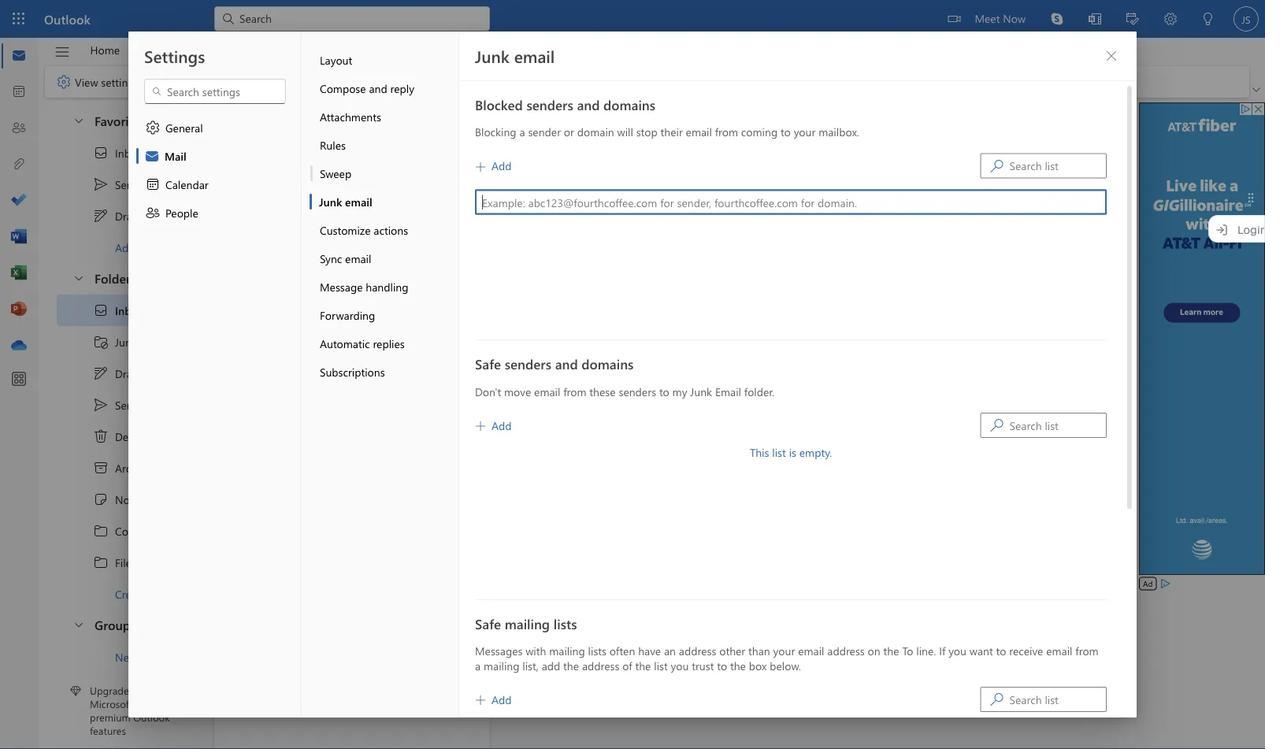 Task type: vqa. For each thing, say whether or not it's contained in the screenshot.


Task type: describe. For each thing, give the bounding box(es) containing it.
subscriptions
[[320, 365, 385, 379]]

for
[[347, 598, 362, 613]]

 button for favorites
[[65, 106, 91, 135]]

 sent items for second  tree item from the top
[[93, 397, 166, 413]]

email inside blocked senders and domains element
[[686, 125, 712, 139]]

excel image
[[11, 266, 27, 281]]

your inside "all done for the day enjoy your empty inbox."
[[323, 619, 345, 633]]

email right 'receive'
[[1047, 644, 1073, 659]]

mail image
[[11, 48, 27, 64]]

outlook inside upgrade to microsoft 365 with premium outlook features
[[133, 711, 170, 725]]

junk up blocked
[[475, 45, 510, 67]]

and for safe senders and domains
[[555, 355, 578, 373]]

my
[[673, 384, 688, 399]]

drafts for 
[[115, 209, 144, 223]]

junk inside  junk email
[[115, 335, 137, 349]]

 add for safe mailing lists
[[476, 692, 512, 707]]

add
[[542, 659, 561, 673]]

 tree item
[[57, 421, 184, 452]]

customize actions
[[320, 223, 408, 237]]

meet
[[975, 11, 1001, 25]]

2 vertical spatial inbox
[[115, 303, 143, 318]]

don't move email from these senders to my junk email folder.
[[475, 384, 775, 399]]

general
[[166, 120, 203, 135]]

mail
[[165, 149, 186, 163]]

premium features image
[[70, 686, 81, 697]]

domains for blocked senders and domains
[[604, 95, 656, 114]]

senders inside safe senders and domains element
[[619, 384, 657, 399]]

 deleted items
[[93, 429, 183, 445]]

now
[[1004, 11, 1026, 25]]

view inside 'button'
[[144, 43, 168, 57]]

folder.
[[745, 384, 775, 399]]


[[949, 13, 961, 25]]

layout group
[[254, 66, 409, 95]]

lists inside messages with mailing lists often have an address other than your email address on the to line. if you want to receive email from a mailing list, add the address of the list you trust to the box below.
[[588, 644, 607, 659]]

settings
[[144, 45, 205, 67]]

365 for upgrade to microsoft 365
[[363, 380, 381, 395]]

attachments button
[[310, 102, 459, 131]]

home button
[[78, 38, 132, 62]]

add favorite tree item
[[57, 232, 184, 263]]


[[54, 44, 71, 60]]

meet now
[[975, 11, 1026, 25]]

 tree item
[[57, 452, 184, 484]]

 for safe senders and domains
[[991, 419, 1004, 432]]

1 horizontal spatial address
[[679, 644, 717, 659]]

sender
[[528, 125, 561, 139]]

 for folders
[[73, 272, 85, 284]]

 junk email
[[93, 334, 166, 350]]

features
[[90, 724, 126, 738]]

confirm time zone
[[255, 254, 346, 268]]

below.
[[770, 659, 802, 673]]

add for safe senders and domains
[[492, 418, 512, 433]]

all done for the day enjoy your empty inbox.
[[294, 598, 411, 633]]

 tree item
[[57, 484, 184, 516]]

than
[[749, 644, 771, 659]]

of inside message list section
[[264, 191, 274, 205]]

and for blocked senders and domains
[[577, 95, 600, 114]]

time
[[297, 254, 319, 268]]

calendar
[[166, 177, 209, 192]]

sweep
[[320, 166, 352, 181]]

 for  view settings
[[56, 74, 72, 90]]

your inside blocked senders and domains element
[[794, 125, 816, 139]]

 for 
[[93, 208, 109, 224]]

messages with mailing lists often have an address other than your email address on the to line. if you want to receive email from a mailing list, add the address of the list you trust to the box below.
[[475, 644, 1099, 673]]

zone
[[322, 254, 346, 268]]

to inside blocked senders and domains element
[[781, 125, 791, 139]]

choose
[[255, 222, 292, 237]]

look
[[320, 222, 341, 237]]

senders for blocked
[[527, 95, 574, 114]]

powerpoint image
[[11, 302, 27, 318]]

 for safe mailing lists
[[991, 694, 1004, 706]]

1 horizontal spatial you
[[949, 644, 967, 659]]

1  tree item from the top
[[57, 169, 184, 200]]

junk email inside button
[[319, 194, 372, 209]]

microsoft for upgrade to microsoft 365 with premium outlook features
[[90, 697, 133, 711]]

the right add
[[564, 659, 579, 673]]

settings
[[101, 74, 139, 89]]

automatic
[[320, 336, 370, 351]]

done
[[319, 598, 344, 613]]

complete
[[286, 191, 331, 205]]

day
[[384, 598, 402, 613]]

blocked senders and domains
[[475, 95, 656, 114]]

mailing left list,
[[484, 659, 520, 673]]


[[309, 114, 325, 130]]

 button
[[304, 110, 329, 135]]

reply
[[391, 81, 415, 95]]

items for second  tree item from the bottom
[[140, 177, 166, 192]]

sent inside favorites tree
[[115, 177, 137, 192]]

 button for folders
[[65, 263, 91, 292]]

 for 
[[93, 366, 109, 382]]

sent inside tree
[[115, 398, 137, 412]]

email inside safe senders and domains element
[[716, 384, 742, 399]]

 for safe senders and domains
[[476, 422, 486, 431]]


[[145, 205, 161, 221]]

outlook link
[[44, 0, 91, 38]]

of inside messages with mailing lists often have an address other than your email address on the to line. if you want to receive email from a mailing list, add the address of the list you trust to the box below.
[[623, 659, 633, 673]]

groups tree item
[[57, 610, 184, 642]]

 files
[[93, 555, 136, 571]]

files
[[115, 556, 136, 570]]

senders for safe
[[505, 355, 552, 373]]

 inbox for first the  tree item from the top
[[93, 145, 142, 161]]

1  tree item from the top
[[57, 137, 184, 169]]

ad
[[1144, 579, 1153, 589]]

 add for safe senders and domains
[[476, 418, 512, 433]]


[[145, 177, 161, 192]]

 notes
[[93, 492, 144, 508]]

send
[[255, 317, 280, 331]]

0 horizontal spatial address
[[582, 659, 620, 673]]

folders tree item
[[57, 263, 184, 295]]

help
[[192, 43, 215, 57]]

safe senders and domains element
[[475, 384, 1107, 579]]

2 horizontal spatial address
[[828, 644, 865, 659]]

 drafts for 
[[93, 366, 144, 382]]

domain
[[578, 125, 615, 139]]

inbox.
[[382, 619, 411, 633]]

2  tree item from the top
[[57, 295, 184, 326]]

 tree item for 
[[57, 358, 184, 389]]


[[93, 334, 109, 350]]

a inside messages with mailing lists often have an address other than your email address on the to line. if you want to receive email from a mailing list, add the address of the list you trust to the box below.
[[475, 659, 481, 673]]

inbox heading
[[249, 105, 329, 140]]


[[93, 429, 109, 445]]

premium
[[90, 711, 131, 725]]

empty
[[348, 619, 379, 633]]

set your advertising preferences image
[[1160, 578, 1172, 590]]

 for groups
[[73, 618, 85, 631]]

 tree item for 
[[57, 200, 184, 232]]

message handling
[[320, 279, 409, 294]]

onedrive image
[[11, 338, 27, 354]]

often
[[610, 644, 636, 659]]

 for second the  tree item from the top of the page
[[93, 303, 109, 318]]

email inside button
[[345, 251, 372, 266]]

compose and reply
[[320, 81, 415, 95]]

folders
[[95, 269, 136, 286]]

 inside favorites tree
[[93, 177, 109, 192]]

mailing right list,
[[550, 644, 585, 659]]

a for blocking
[[520, 125, 525, 139]]

junk inside safe senders and domains element
[[691, 384, 713, 399]]

the left box in the right of the page
[[731, 659, 746, 673]]

help button
[[180, 38, 227, 62]]

replies
[[373, 336, 405, 351]]

junk email inside tab panel
[[475, 45, 555, 67]]

box
[[749, 659, 767, 673]]

confirm
[[255, 254, 294, 268]]

the left to
[[884, 644, 900, 659]]

your left look
[[295, 222, 317, 237]]

 sent items for second  tree item from the bottom
[[93, 177, 166, 192]]

junk email heading
[[475, 45, 555, 67]]

create new folder
[[115, 587, 201, 602]]

move
[[504, 384, 531, 399]]

add for blocked senders and domains
[[492, 158, 512, 173]]

enjoy
[[294, 619, 320, 633]]

Search settings search field
[[162, 84, 270, 99]]

safe for safe senders and domains
[[475, 355, 501, 373]]

outlook banner
[[0, 0, 1266, 38]]

and inside button
[[369, 81, 388, 95]]

from inside messages with mailing lists often have an address other than your email address on the to line. if you want to receive email from a mailing list, add the address of the list you trust to the box below.
[[1076, 644, 1099, 659]]

mobile
[[318, 348, 351, 363]]

contacts
[[292, 285, 332, 300]]

0 horizontal spatial you
[[671, 659, 689, 673]]

forwarding
[[320, 308, 375, 322]]

email inside button
[[345, 194, 372, 209]]

upgrade for upgrade to microsoft 365 with premium outlook features
[[90, 684, 129, 698]]

to inside safe senders and domains element
[[660, 384, 670, 399]]

receive
[[1010, 644, 1044, 659]]


[[93, 492, 109, 508]]

rules
[[320, 138, 346, 152]]

new
[[149, 587, 169, 602]]

blocking
[[475, 125, 517, 139]]

to right want at the bottom
[[997, 644, 1007, 659]]

a for send
[[283, 317, 288, 331]]

from inside safe senders and domains element
[[564, 384, 587, 399]]

search list field for safe mailing lists
[[1010, 689, 1107, 711]]

email inside  junk email
[[140, 335, 166, 349]]

these
[[590, 384, 616, 399]]

add favorite
[[115, 240, 175, 255]]

inbox 
[[270, 113, 325, 130]]



Task type: locate. For each thing, give the bounding box(es) containing it.
0
[[255, 191, 261, 205]]

view
[[144, 43, 168, 57], [75, 74, 98, 89]]

more apps image
[[11, 372, 27, 388]]

0 horizontal spatial 
[[56, 74, 72, 90]]

document
[[0, 0, 1266, 750]]

choose your look
[[255, 222, 341, 237]]

word image
[[11, 229, 27, 245]]

favorites tree
[[57, 99, 184, 263]]

0 vertical spatial  sent items
[[93, 177, 166, 192]]

outlook inside outlook banner
[[44, 10, 91, 27]]

search list field inside safe mailing lists element
[[1010, 689, 1107, 711]]

1  from the top
[[991, 160, 1004, 172]]

Search list field
[[1010, 155, 1107, 177], [1010, 415, 1107, 437], [1010, 689, 1107, 711]]

0 vertical spatial sent
[[115, 177, 137, 192]]

new group tree item
[[57, 642, 184, 673]]

1  sent items from the top
[[93, 177, 166, 192]]

 sent items down 
[[93, 177, 166, 192]]

your left mailbox.
[[794, 125, 816, 139]]

 left favorites
[[73, 114, 85, 127]]

 button left groups
[[65, 610, 91, 639]]

send a message
[[255, 317, 334, 331]]

 inside blocked senders and domains element
[[476, 162, 486, 171]]

list left is
[[773, 445, 786, 460]]

1 vertical spatial upgrade
[[90, 684, 129, 698]]

microsoft for upgrade to microsoft 365
[[314, 380, 360, 395]]

3  from the top
[[476, 696, 486, 705]]

microsoft inside message list section
[[314, 380, 360, 395]]

0 vertical spatial drafts
[[115, 209, 144, 223]]

trust
[[692, 659, 714, 673]]

the inside "all done for the day enjoy your empty inbox."
[[365, 598, 381, 613]]

0 vertical spatial  button
[[65, 106, 91, 135]]

email up customize actions
[[345, 194, 372, 209]]

0 vertical spatial with
[[526, 644, 547, 659]]

upgrade
[[255, 380, 298, 395], [90, 684, 129, 698]]

365 inside upgrade to microsoft 365 with premium outlook features
[[136, 697, 152, 711]]

2  tree item from the top
[[57, 358, 184, 389]]

email left 'folder.'
[[716, 384, 742, 399]]

2  sent items from the top
[[93, 397, 166, 413]]

senders right these
[[619, 384, 657, 399]]

 tree item
[[57, 137, 184, 169], [57, 295, 184, 326]]

1 vertical spatial 
[[145, 120, 161, 136]]

compose and reply button
[[310, 74, 459, 102]]

drafts
[[115, 209, 144, 223], [115, 366, 144, 381]]

 inbox inside tree
[[93, 303, 143, 318]]

import
[[255, 285, 289, 300]]


[[56, 74, 72, 90], [145, 120, 161, 136]]

want
[[970, 644, 994, 659]]

0 horizontal spatial email
[[140, 335, 166, 349]]

 inbox for second the  tree item from the top of the page
[[93, 303, 143, 318]]

message handling button
[[310, 273, 459, 301]]

drafts down  junk email
[[115, 366, 144, 381]]

of left have on the right of page
[[623, 659, 633, 673]]

automatic replies
[[320, 336, 405, 351]]

0 horizontal spatial list
[[654, 659, 668, 673]]

handling
[[366, 279, 409, 294]]

drafts inside favorites tree
[[115, 209, 144, 223]]

 up 'add favorite' tree item
[[93, 208, 109, 224]]

 sent items inside favorites tree
[[93, 177, 166, 192]]

0 vertical spatial  tree item
[[57, 169, 184, 200]]

 inside safe mailing lists element
[[991, 694, 1004, 706]]

2 horizontal spatial a
[[520, 125, 525, 139]]

1  from the top
[[93, 145, 109, 161]]

0 vertical spatial outlook
[[44, 10, 91, 27]]

items for the  tree item
[[156, 429, 183, 444]]

 button inside folders tree item
[[65, 263, 91, 292]]

new group
[[115, 650, 169, 665]]

0 vertical spatial safe
[[475, 355, 501, 373]]

list inside messages with mailing lists often have an address other than your email address on the to line. if you want to receive email from a mailing list, add the address of the list you trust to the box below.
[[654, 659, 668, 673]]

 tree item
[[57, 516, 184, 547], [57, 547, 184, 579]]

add down messages
[[492, 692, 512, 707]]

Example: abc123@fourthcoffee.com for sender, fourthcoffee.com for domain. text field
[[476, 190, 1107, 214]]

1  from the top
[[93, 523, 109, 539]]

list inside safe senders and domains element
[[773, 445, 786, 460]]

 left files
[[93, 555, 109, 571]]

1 vertical spatial list
[[654, 659, 668, 673]]

group
[[140, 650, 169, 665]]

1  drafts from the top
[[93, 208, 144, 224]]

0 vertical spatial 365
[[363, 380, 381, 395]]

drafts inside tree
[[115, 366, 144, 381]]

the right often
[[636, 659, 651, 673]]

settings tab list
[[128, 32, 302, 718]]

to
[[781, 125, 791, 139], [301, 380, 311, 395], [660, 384, 670, 399], [997, 644, 1007, 659], [717, 659, 728, 673], [132, 684, 141, 698]]

domains for safe senders and domains
[[582, 355, 634, 373]]

2  inbox from the top
[[93, 303, 143, 318]]

email right the 'their'
[[686, 125, 712, 139]]

 add down messages
[[476, 692, 512, 707]]

365 right "premium" on the bottom of the page
[[136, 697, 152, 711]]

 down messages
[[476, 696, 486, 705]]

rules button
[[310, 131, 459, 159]]

view button
[[132, 38, 180, 62]]

search list field inside blocked senders and domains element
[[1010, 155, 1107, 177]]

this
[[750, 445, 770, 460]]

 inside groups tree item
[[73, 618, 85, 631]]

 for blocked senders and domains
[[991, 160, 1004, 172]]

a left the sender
[[520, 125, 525, 139]]

 drafts for 
[[93, 208, 144, 224]]

and up don't move email from these senders to my junk email folder. on the bottom of page
[[555, 355, 578, 373]]

 for first the  tree item from the top
[[93, 145, 109, 161]]

1 horizontal spatial of
[[623, 659, 633, 673]]

 tree item
[[57, 169, 184, 200], [57, 389, 184, 421]]

add inside tree item
[[115, 240, 135, 255]]

1 vertical spatial lists
[[588, 644, 607, 659]]

1  tree item from the top
[[57, 200, 184, 232]]

domains up the "will"
[[604, 95, 656, 114]]

 inside tree
[[93, 366, 109, 382]]

inbox left 
[[115, 146, 142, 160]]

1 vertical spatial with
[[155, 697, 174, 711]]

coming
[[742, 125, 778, 139]]

0 vertical spatial  tree item
[[57, 200, 184, 232]]

items right deleted
[[156, 429, 183, 444]]

1 vertical spatial 
[[73, 272, 85, 284]]

home
[[90, 43, 120, 57]]

 archive
[[93, 460, 151, 476]]

junk up look
[[319, 194, 342, 209]]

don't
[[475, 384, 501, 399]]

3  add from the top
[[476, 692, 512, 707]]

microsoft inside upgrade to microsoft 365 with premium outlook features
[[90, 697, 133, 711]]

other
[[720, 644, 746, 659]]

1 vertical spatial  drafts
[[93, 366, 144, 382]]

2  from the top
[[476, 422, 486, 431]]

 down the favorites tree item
[[93, 145, 109, 161]]

0 vertical spatial of
[[264, 191, 274, 205]]

junk right 
[[115, 335, 137, 349]]

email up blocked senders and domains
[[514, 45, 555, 67]]

1 vertical spatial microsoft
[[90, 697, 133, 711]]

 tree item down 
[[57, 169, 184, 200]]

view up  at left
[[144, 43, 168, 57]]

0 horizontal spatial 365
[[136, 697, 152, 711]]

junk email up customize
[[319, 194, 372, 209]]

drafts left 
[[115, 209, 144, 223]]

 tree item down favorites
[[57, 137, 184, 169]]

1 sent from the top
[[115, 177, 137, 192]]

add for safe mailing lists
[[492, 692, 512, 707]]

and left reply
[[369, 81, 388, 95]]

0 horizontal spatial with
[[155, 697, 174, 711]]

 inside safe senders and domains element
[[476, 422, 486, 431]]

with down group
[[155, 697, 174, 711]]

 for blocked senders and domains
[[476, 162, 486, 171]]

0 vertical spatial  add
[[476, 158, 512, 173]]

0 vertical spatial 
[[991, 160, 1004, 172]]

1 horizontal spatial microsoft
[[314, 380, 360, 395]]

upgrade inside upgrade to microsoft 365 with premium outlook features
[[90, 684, 129, 698]]

2 vertical spatial 
[[73, 618, 85, 631]]

0 vertical spatial 
[[93, 145, 109, 161]]

blocked senders and domains element
[[475, 125, 1107, 320]]

tab list containing home
[[78, 38, 227, 62]]

drafts for 
[[115, 366, 144, 381]]

tab list
[[78, 38, 227, 62]]

and up domain
[[577, 95, 600, 114]]

 inside blocked senders and domains element
[[991, 160, 1004, 172]]

sync email button
[[310, 244, 459, 273]]

upgrade inside message list section
[[255, 380, 298, 395]]

 tree item
[[57, 200, 184, 232], [57, 358, 184, 389]]

outlook up the  button
[[44, 10, 91, 27]]

your down done
[[323, 619, 345, 633]]

message
[[320, 279, 363, 294]]

import contacts
[[255, 285, 332, 300]]

 down the ''
[[93, 523, 109, 539]]

items inside the  deleted items
[[156, 429, 183, 444]]

to right trust at the bottom right
[[717, 659, 728, 673]]

1 vertical spatial sent
[[115, 398, 137, 412]]

all
[[303, 598, 316, 613]]

view inside  view settings
[[75, 74, 98, 89]]

archive
[[115, 461, 151, 475]]

 tree item up deleted
[[57, 389, 184, 421]]

 inside the favorites tree item
[[73, 114, 85, 127]]

domains
[[604, 95, 656, 114], [582, 355, 634, 373]]

the right for
[[365, 598, 381, 613]]

2  from the top
[[93, 366, 109, 382]]

1 horizontal spatial a
[[475, 659, 481, 673]]

email inside safe senders and domains element
[[534, 384, 561, 399]]

365 down subscriptions
[[363, 380, 381, 395]]

1  from the top
[[73, 114, 85, 127]]

senders up move
[[505, 355, 552, 373]]

6
[[277, 191, 283, 205]]

1 vertical spatial  tree item
[[57, 389, 184, 421]]

1 vertical spatial 
[[93, 366, 109, 382]]

1 vertical spatial domains
[[582, 355, 634, 373]]

 inbox down the favorites tree item
[[93, 145, 142, 161]]

customize actions button
[[310, 216, 459, 244]]

from left these
[[564, 384, 587, 399]]

inbox inside favorites tree
[[115, 146, 142, 160]]

2  tree item from the top
[[57, 389, 184, 421]]

 general
[[145, 120, 203, 136]]


[[471, 159, 481, 169]]

1 search list field from the top
[[1010, 155, 1107, 177]]

a inside section
[[283, 317, 288, 331]]

 tree item down  notes
[[57, 516, 184, 547]]

messages
[[475, 644, 523, 659]]

this list is empty.
[[750, 445, 832, 460]]

 left groups
[[73, 618, 85, 631]]

2  drafts from the top
[[93, 366, 144, 382]]

senders
[[527, 95, 574, 114], [505, 355, 552, 373], [619, 384, 657, 399]]

search list field for blocked senders and domains
[[1010, 155, 1107, 177]]

1 vertical spatial safe
[[475, 615, 501, 633]]

2  from the top
[[93, 555, 109, 571]]

 add for blocked senders and domains
[[476, 158, 512, 173]]

1  from the top
[[93, 177, 109, 192]]

 down don't in the left bottom of the page
[[476, 422, 486, 431]]

lists
[[554, 615, 577, 633], [588, 644, 607, 659]]

 inside favorites tree
[[93, 145, 109, 161]]

2  button from the top
[[65, 263, 91, 292]]

1 vertical spatial 
[[991, 419, 1004, 432]]

search list field inside safe senders and domains element
[[1010, 415, 1107, 437]]

subscriptions button
[[310, 358, 459, 386]]

mailing up messages
[[505, 615, 550, 633]]

 add inside blocked senders and domains element
[[476, 158, 512, 173]]

document containing settings
[[0, 0, 1266, 750]]

2 vertical spatial 
[[476, 696, 486, 705]]

 for  files
[[93, 555, 109, 571]]

items for second  tree item from the top
[[140, 398, 166, 412]]

 for favorites
[[73, 114, 85, 127]]

2  tree item from the top
[[57, 547, 184, 579]]

2 vertical spatial search list field
[[1010, 689, 1107, 711]]

 for 
[[93, 523, 109, 539]]

1 horizontal spatial upgrade
[[255, 380, 298, 395]]

an
[[664, 644, 676, 659]]

get outlook mobile
[[255, 348, 351, 363]]

0 vertical spatial  tree item
[[57, 137, 184, 169]]

upgrade up "premium" on the bottom of the page
[[90, 684, 129, 698]]

your right than
[[774, 644, 796, 659]]

2 vertical spatial 
[[991, 694, 1004, 706]]

1 vertical spatial  add
[[476, 418, 512, 433]]

safe for safe mailing lists
[[475, 615, 501, 633]]

junk inside button
[[319, 194, 342, 209]]

create
[[115, 587, 146, 602]]

365 for upgrade to microsoft 365 with premium outlook features
[[136, 697, 152, 711]]

 inbox inside favorites tree
[[93, 145, 142, 161]]

from inside blocked senders and domains element
[[715, 125, 739, 139]]

on
[[868, 644, 881, 659]]

sent left the 
[[115, 177, 137, 192]]

2  from the top
[[73, 272, 85, 284]]


[[151, 86, 162, 97]]

people image
[[11, 121, 27, 136]]

1  add from the top
[[476, 158, 512, 173]]

 down the  button
[[56, 74, 72, 90]]

or
[[564, 125, 575, 139]]

1 vertical spatial 
[[93, 555, 109, 571]]

 sent items up deleted
[[93, 397, 166, 413]]

new
[[115, 650, 137, 665]]

 drafts down  tree item
[[93, 366, 144, 382]]

senders up the sender
[[527, 95, 574, 114]]

junk right my
[[691, 384, 713, 399]]

outlook
[[44, 10, 91, 27], [275, 348, 315, 363], [133, 711, 170, 725]]

favorites tree item
[[57, 106, 184, 137]]

inbox inside inbox 
[[270, 113, 302, 130]]

 drafts inside favorites tree
[[93, 208, 144, 224]]

calendar image
[[11, 84, 27, 100]]

1 vertical spatial from
[[564, 384, 587, 399]]

 button inside groups tree item
[[65, 610, 91, 639]]

 for  general
[[145, 120, 161, 136]]

 button left favorites
[[65, 106, 91, 135]]

 tree item up  junk email
[[57, 295, 184, 326]]

 inbox down folders tree item at the left of the page
[[93, 303, 143, 318]]

domains up these
[[582, 355, 634, 373]]

 inside favorites tree
[[93, 208, 109, 224]]

items inside favorites tree
[[140, 177, 166, 192]]

tree
[[57, 295, 201, 610]]

with inside upgrade to microsoft 365 with premium outlook features
[[155, 697, 174, 711]]

favorite
[[138, 240, 175, 255]]

safe mailing lists element
[[475, 644, 1107, 750]]

safe up don't in the left bottom of the page
[[475, 355, 501, 373]]

 inside tree
[[93, 303, 109, 318]]

2  from the top
[[93, 397, 109, 413]]

1  inbox from the top
[[93, 145, 142, 161]]

0 vertical spatial  inbox
[[93, 145, 142, 161]]

dialog
[[0, 0, 1266, 750]]

1 vertical spatial senders
[[505, 355, 552, 373]]

1 horizontal spatial from
[[715, 125, 739, 139]]

0 vertical spatial inbox
[[270, 113, 302, 130]]

people
[[166, 205, 198, 220]]

1 horizontal spatial view
[[144, 43, 168, 57]]

1 horizontal spatial lists
[[588, 644, 607, 659]]

0 vertical spatial lists
[[554, 615, 577, 633]]

inbox up  junk email
[[115, 303, 143, 318]]

2  from the top
[[991, 419, 1004, 432]]

files image
[[11, 157, 27, 173]]

dialog containing settings
[[0, 0, 1266, 750]]

2  from the top
[[93, 303, 109, 318]]

1 vertical spatial items
[[140, 398, 166, 412]]

left-rail-appbar navigation
[[3, 38, 35, 364]]

you right if
[[949, 644, 967, 659]]

 button left the folders
[[65, 263, 91, 292]]

1 vertical spatial view
[[75, 74, 98, 89]]

mailing
[[505, 615, 550, 633], [550, 644, 585, 659], [484, 659, 520, 673]]

3 search list field from the top
[[1010, 689, 1107, 711]]

with down safe mailing lists
[[526, 644, 547, 659]]

forwarding button
[[310, 301, 459, 329]]

2 vertical spatial a
[[475, 659, 481, 673]]

lists left often
[[588, 644, 607, 659]]

2 search list field from the top
[[1010, 415, 1107, 437]]

1 horizontal spatial with
[[526, 644, 547, 659]]

 button for groups
[[65, 610, 91, 639]]

 tree item down  junk email
[[57, 358, 184, 389]]

sent up the  tree item
[[115, 398, 137, 412]]

3  from the top
[[991, 694, 1004, 706]]

1 vertical spatial outlook
[[275, 348, 315, 363]]

0 horizontal spatial a
[[283, 317, 288, 331]]

0 vertical spatial 
[[476, 162, 486, 171]]

 up 
[[93, 303, 109, 318]]

3  from the top
[[73, 618, 85, 631]]

application containing settings
[[0, 0, 1266, 750]]

add inside safe senders and domains element
[[492, 418, 512, 433]]

from right 'receive'
[[1076, 644, 1099, 659]]

1 vertical spatial 
[[476, 422, 486, 431]]

0 vertical spatial 
[[93, 177, 109, 192]]

of right 0
[[264, 191, 274, 205]]

 inside safe mailing lists element
[[476, 696, 486, 705]]

0 vertical spatial 
[[93, 208, 109, 224]]

junk email button
[[310, 188, 459, 216]]

your inside messages with mailing lists often have an address other than your email address on the to line. if you want to receive email from a mailing list, add the address of the list you trust to the box below.
[[774, 644, 796, 659]]

list right often
[[654, 659, 668, 673]]

to inside message list section
[[301, 380, 311, 395]]

to do image
[[11, 193, 27, 209]]

microsoft down subscriptions
[[314, 380, 360, 395]]

0 horizontal spatial outlook
[[44, 10, 91, 27]]

1  tree item from the top
[[57, 516, 184, 547]]

0 vertical spatial a
[[520, 125, 525, 139]]

2 vertical spatial  add
[[476, 692, 512, 707]]

settings heading
[[144, 45, 205, 67]]

1 vertical spatial 365
[[136, 697, 152, 711]]

 inside safe senders and domains element
[[991, 419, 1004, 432]]

 add down blocking
[[476, 158, 512, 173]]

 view settings
[[56, 74, 139, 90]]

upgrade for upgrade to microsoft 365
[[255, 380, 298, 395]]

1  from the top
[[476, 162, 486, 171]]

add down don't in the left bottom of the page
[[492, 418, 512, 433]]

tree containing 
[[57, 295, 201, 610]]

add
[[492, 158, 512, 173], [115, 240, 135, 255], [492, 418, 512, 433], [492, 692, 512, 707]]


[[1106, 50, 1118, 62]]

1 vertical spatial  button
[[65, 263, 91, 292]]

1 drafts from the top
[[115, 209, 144, 223]]

0 vertical spatial 
[[93, 523, 109, 539]]

junk email tab panel
[[460, 32, 1137, 750]]

 inside settings "tab list"
[[145, 120, 161, 136]]

safe up messages
[[475, 615, 501, 633]]

1 safe from the top
[[475, 355, 501, 373]]

sync
[[320, 251, 342, 266]]

customize
[[320, 223, 371, 237]]

1 vertical spatial  sent items
[[93, 397, 166, 413]]

email right the sync
[[345, 251, 372, 266]]

1 vertical spatial 
[[93, 303, 109, 318]]

 button
[[65, 106, 91, 135], [65, 263, 91, 292], [65, 610, 91, 639]]

is
[[790, 445, 797, 460]]

1  from the top
[[93, 208, 109, 224]]

1 horizontal spatial outlook
[[133, 711, 170, 725]]

 button inside the favorites tree item
[[65, 106, 91, 135]]

junk email up blocked
[[475, 45, 555, 67]]

0 vertical spatial 
[[56, 74, 72, 90]]

safe mailing lists
[[475, 615, 577, 633]]

2 vertical spatial  button
[[65, 610, 91, 639]]

 inside folders tree item
[[73, 272, 85, 284]]

1 vertical spatial drafts
[[115, 366, 144, 381]]

1  button from the top
[[65, 106, 91, 135]]

view left settings
[[75, 74, 98, 89]]

2 safe from the top
[[475, 615, 501, 633]]


[[93, 208, 109, 224], [93, 366, 109, 382]]

365 inside message list section
[[363, 380, 381, 395]]

microsoft up features
[[90, 697, 133, 711]]

safe senders and domains
[[475, 355, 634, 373]]

outlook right the get
[[275, 348, 315, 363]]

upgrade down the get
[[255, 380, 298, 395]]

mailbox.
[[819, 125, 860, 139]]

inbox left 
[[270, 113, 302, 130]]

0 vertical spatial items
[[140, 177, 166, 192]]

with inside messages with mailing lists often have an address other than your email address on the to line. if you want to receive email from a mailing list, add the address of the list you trust to the box below.
[[526, 644, 547, 659]]

0 horizontal spatial view
[[75, 74, 98, 89]]

 left the folders
[[73, 272, 85, 284]]

message list section
[[214, 101, 490, 749]]

 add
[[476, 158, 512, 173], [476, 418, 512, 433], [476, 692, 512, 707]]

upgrade to microsoft 365 with premium outlook features
[[90, 684, 174, 738]]

1 vertical spatial inbox
[[115, 146, 142, 160]]


[[93, 145, 109, 161], [93, 303, 109, 318]]

1 vertical spatial  tree item
[[57, 358, 184, 389]]

add inside safe mailing lists element
[[492, 692, 512, 707]]

0 vertical spatial list
[[773, 445, 786, 460]]

2 drafts from the top
[[115, 366, 144, 381]]

0 horizontal spatial of
[[264, 191, 274, 205]]

search list field for safe senders and domains
[[1010, 415, 1107, 437]]

email right than
[[799, 644, 825, 659]]

outlook inside message list section
[[275, 348, 315, 363]]

2 sent from the top
[[115, 398, 137, 412]]

to inside upgrade to microsoft 365 with premium outlook features
[[132, 684, 141, 698]]

 add down don't in the left bottom of the page
[[476, 418, 512, 433]]

add inside blocked senders and domains element
[[492, 158, 512, 173]]


[[73, 114, 85, 127], [73, 272, 85, 284], [73, 618, 85, 631]]

create new folder tree item
[[57, 579, 201, 610]]

 add inside safe senders and domains element
[[476, 418, 512, 433]]

automatic replies button
[[310, 329, 459, 358]]

2 vertical spatial outlook
[[133, 711, 170, 725]]

0 vertical spatial domains
[[604, 95, 656, 114]]

 button
[[452, 114, 478, 136]]

2  add from the top
[[476, 418, 512, 433]]

2 horizontal spatial outlook
[[275, 348, 315, 363]]

 for safe mailing lists
[[476, 696, 486, 705]]

 tree item
[[57, 326, 184, 358]]

2 vertical spatial senders
[[619, 384, 657, 399]]

0 vertical spatial junk email
[[475, 45, 555, 67]]

blocking a sender or domain will stop their email from coming to your mailbox.
[[475, 125, 860, 139]]

0 vertical spatial 
[[73, 114, 85, 127]]

1 vertical spatial of
[[623, 659, 633, 673]]

 button
[[1100, 43, 1125, 69]]

0 vertical spatial upgrade
[[255, 380, 298, 395]]

0 horizontal spatial junk email
[[319, 194, 372, 209]]

stop
[[637, 125, 658, 139]]

3  button from the top
[[65, 610, 91, 639]]

 add inside safe mailing lists element
[[476, 692, 512, 707]]

1 horizontal spatial junk email
[[475, 45, 555, 67]]

 tree item up add favorite at left
[[57, 200, 184, 232]]

items up 
[[140, 177, 166, 192]]

application
[[0, 0, 1266, 750]]

to left my
[[660, 384, 670, 399]]

0 vertical spatial email
[[140, 335, 166, 349]]

line.
[[917, 644, 937, 659]]

1 vertical spatial search list field
[[1010, 415, 1107, 437]]

1 vertical spatial junk email
[[319, 194, 372, 209]]

 left the 
[[93, 177, 109, 192]]

1 horizontal spatial 
[[145, 120, 161, 136]]



